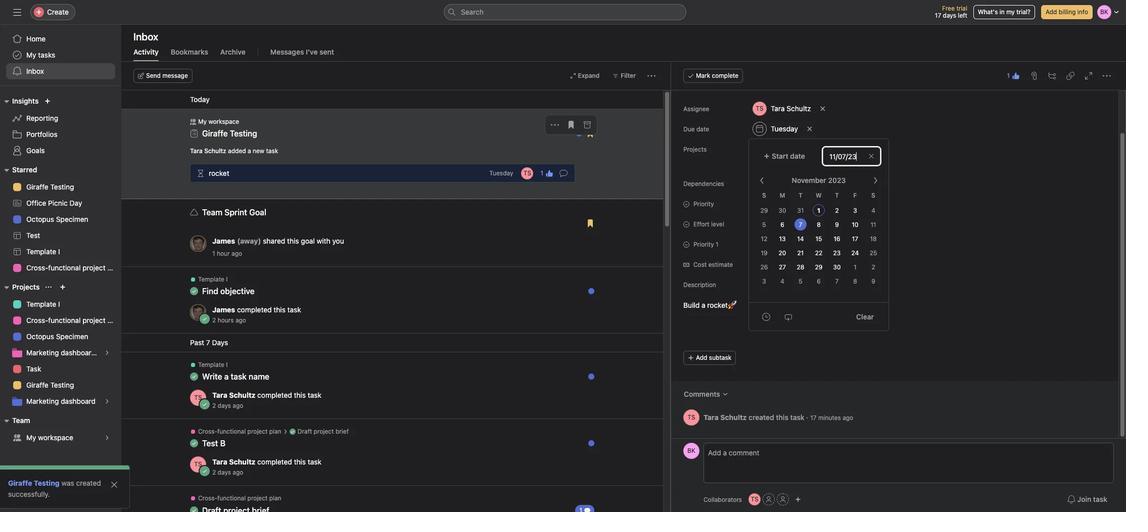 Task type: describe. For each thing, give the bounding box(es) containing it.
my for 'my workspace' link on the left bottom of the page
[[26, 433, 36, 442]]

task inside button
[[1093, 495, 1108, 503]]

add to projects
[[753, 161, 798, 169]]

28
[[797, 263, 804, 271]]

team button
[[0, 415, 30, 427]]

2 inside james completed this task 2 hours ago
[[212, 316, 216, 324]]

reporting
[[26, 114, 58, 122]]

·
[[806, 413, 809, 421]]

20
[[779, 249, 786, 257]]

25
[[870, 249, 877, 257]]

1 inside the james (away) shared this goal with you 1 hour ago
[[212, 250, 215, 257]]

past 7 days
[[190, 338, 228, 347]]

giraffe testing inside starred element
[[26, 182, 74, 191]]

was
[[61, 479, 74, 487]]

task name
[[231, 372, 269, 381]]

0 vertical spatial 30
[[779, 207, 786, 214]]

project inside "element"
[[83, 316, 105, 325]]

completed for test b
[[257, 457, 292, 466]]

giraffe up "tara schultz added a new task" at the top
[[202, 129, 228, 138]]

octopus specimen for functional
[[26, 332, 88, 341]]

i inside projects "element"
[[58, 300, 60, 308]]

1 down 24
[[854, 263, 857, 271]]

tara down test b
[[212, 457, 227, 466]]

schultz inside dropdown button
[[787, 104, 811, 113]]

0 horizontal spatial 8
[[817, 221, 821, 228]]

my tasks
[[26, 51, 55, 59]]

projects inside "main content"
[[683, 146, 707, 153]]

subtask
[[709, 354, 732, 361]]

template up find objective
[[198, 275, 224, 283]]

1 horizontal spatial 4
[[872, 207, 875, 214]]

see details, my workspace image
[[104, 435, 110, 441]]

0 horizontal spatial tuesday
[[489, 169, 513, 177]]

add subtask button
[[683, 351, 736, 365]]

remove assignee image
[[820, 106, 826, 112]]

tara schultz added a new task
[[190, 147, 278, 155]]

what's
[[978, 8, 998, 16]]

archive
[[220, 48, 246, 56]]

1 horizontal spatial 8
[[853, 278, 857, 285]]

specimen for functional
[[56, 332, 88, 341]]

0 horizontal spatial 7
[[799, 221, 802, 228]]

7 days
[[206, 338, 228, 347]]

james for template
[[212, 305, 235, 314]]

i inside starred element
[[58, 247, 60, 256]]

days for write a task name
[[218, 402, 231, 409]]

previous month image
[[758, 176, 766, 185]]

22
[[815, 249, 823, 257]]

bk
[[688, 447, 696, 454]]

octopus specimen link for functional
[[6, 329, 115, 345]]

2 ja button from the top
[[190, 304, 206, 320]]

add or remove collaborators image
[[795, 496, 801, 502]]

1 template i link from the top
[[6, 244, 115, 260]]

team for team
[[12, 416, 30, 425]]

tara schultz link for write a task name
[[212, 391, 255, 399]]

november 2023 button
[[785, 171, 863, 190]]

19
[[761, 249, 768, 257]]

goals link
[[6, 143, 115, 159]]

leftcount image
[[584, 508, 590, 512]]

tara schultz button
[[748, 100, 816, 118]]

tuesday button
[[489, 169, 513, 177]]

add billing info
[[1046, 8, 1088, 16]]

remove from bookmarks image
[[567, 121, 575, 129]]

sprint goal
[[225, 208, 266, 217]]

cross- inside starred element
[[26, 263, 48, 272]]

insights button
[[0, 95, 39, 107]]

1 t from the left
[[799, 192, 803, 199]]

picnic
[[48, 199, 68, 207]]

1 vertical spatial 7
[[835, 278, 839, 285]]

what's in my trial?
[[978, 8, 1031, 16]]

ja for 2nd the ja button
[[195, 308, 201, 316]]

giraffe testing up "tara schultz added a new task" at the top
[[202, 129, 257, 138]]

workspace inside teams element
[[38, 433, 73, 442]]

messages i've sent link
[[270, 48, 334, 61]]

close image
[[110, 481, 118, 489]]

assignee
[[683, 105, 709, 113]]

james for team
[[212, 237, 235, 245]]

giraffe testing inside projects "element"
[[26, 381, 74, 389]]

(away)
[[237, 237, 261, 245]]

with
[[317, 237, 330, 245]]

15
[[816, 235, 822, 243]]

copy task link image
[[1067, 72, 1075, 80]]

attachments: add a file to this task, rocket image
[[1030, 72, 1038, 80]]

this inside the james (away) shared this goal with you 1 hour ago
[[287, 237, 299, 245]]

projects element
[[0, 278, 121, 411]]

send message button
[[133, 69, 192, 83]]

dependencies
[[683, 180, 724, 188]]

new image
[[45, 98, 51, 104]]

marketing for marketing dashboard
[[26, 397, 59, 405]]

priority for priority
[[694, 200, 714, 208]]

24
[[852, 249, 859, 257]]

dependencies image
[[197, 169, 205, 177]]

inbox inside the global "element"
[[26, 67, 44, 75]]

giraffe testing link inside projects "element"
[[6, 377, 115, 393]]

add for add subtask
[[696, 354, 707, 361]]

was created successfully.
[[8, 479, 101, 498]]

testing up invite
[[34, 479, 60, 487]]

rocket dialog
[[671, 44, 1126, 512]]

giraffe testing link inside "main content"
[[749, 144, 807, 154]]

see details, marketing dashboard image
[[104, 398, 110, 404]]

tuesday button
[[748, 120, 803, 138]]

0 vertical spatial 3
[[853, 207, 857, 214]]

i up write a task name
[[226, 361, 228, 369]]

test b
[[202, 439, 225, 448]]

due
[[683, 125, 695, 133]]

date for start date
[[790, 152, 805, 160]]

giraffe inside starred element
[[26, 182, 48, 191]]

projects
[[774, 161, 798, 169]]

1 cross-functional project plan link from the top
[[6, 260, 121, 276]]

messages
[[270, 48, 304, 56]]

archive link
[[220, 48, 246, 61]]

archive notification image for shared this goal with you
[[583, 211, 591, 219]]

this inside "main content"
[[776, 413, 789, 421]]

1 horizontal spatial clear due date image
[[868, 153, 875, 159]]

next month image
[[871, 176, 880, 185]]

i up find objective
[[226, 275, 228, 283]]

added
[[228, 147, 246, 155]]

november 2023
[[792, 176, 846, 185]]

template i inside starred element
[[26, 247, 60, 256]]

21
[[797, 249, 804, 257]]

tara schultz completed this task 2 days ago for write a task name
[[212, 391, 321, 409]]

1 left 0 comments image
[[541, 169, 543, 177]]

giraffe inside "main content"
[[761, 145, 781, 153]]

join task button
[[1061, 490, 1114, 509]]

bk button
[[683, 443, 700, 459]]

ts button down comments
[[683, 409, 700, 426]]

effort level
[[694, 220, 724, 228]]

info
[[1078, 8, 1088, 16]]

tara schultz link for test b
[[212, 457, 255, 466]]

bookmarks
[[171, 48, 208, 56]]

dashboard
[[61, 397, 96, 405]]

ts button down write at the bottom left of the page
[[190, 390, 206, 406]]

2 down 25
[[872, 263, 875, 271]]

completed for write a task name
[[257, 391, 292, 399]]

2 down test b
[[212, 469, 216, 476]]

add to bookmarks image
[[567, 497, 575, 505]]

23
[[833, 249, 841, 257]]

what's in my trial? button
[[974, 5, 1035, 19]]

description
[[683, 281, 716, 289]]

0 horizontal spatial 1 button
[[538, 166, 557, 180]]

1 vertical spatial 17
[[852, 235, 858, 243]]

1 james link from the top
[[212, 237, 235, 245]]

new
[[253, 147, 264, 155]]

1 vertical spatial more actions image
[[551, 121, 559, 129]]

filter button
[[608, 69, 640, 83]]

join task
[[1078, 495, 1108, 503]]

search
[[461, 8, 484, 16]]

draft
[[298, 428, 312, 435]]

giraffe testing link inside starred element
[[6, 179, 115, 195]]

testing inside projects "element"
[[50, 381, 74, 389]]

home
[[26, 34, 46, 43]]

task inside james completed this task 2 hours ago
[[287, 305, 301, 314]]

1 vertical spatial 3
[[762, 278, 766, 285]]

search button
[[444, 4, 686, 20]]

more actions for this task image
[[1103, 72, 1111, 80]]

build
[[683, 301, 700, 309]]

mark complete
[[696, 72, 739, 79]]

giraffe up successfully.
[[8, 479, 32, 487]]

portfolios
[[26, 130, 57, 139]]

see details, marketing dashboards image
[[104, 350, 110, 356]]

m
[[780, 192, 785, 199]]

0 vertical spatial more actions image
[[648, 72, 656, 80]]

task
[[26, 364, 41, 373]]

1 horizontal spatial 29
[[815, 263, 823, 271]]

private
[[811, 179, 831, 187]]

ts button down test b
[[190, 456, 206, 473]]

global element
[[0, 25, 121, 85]]

project inside starred element
[[83, 263, 105, 272]]

full screen image
[[1085, 72, 1093, 80]]

14
[[797, 235, 804, 243]]

activity link
[[133, 48, 159, 61]]

testing up added
[[230, 129, 257, 138]]

this inside james completed this task 2 hours ago
[[274, 305, 286, 314]]

marketing dashboards
[[26, 348, 99, 357]]

created inside "main content"
[[749, 413, 774, 421]]

home link
[[6, 31, 115, 47]]

template i up write at the bottom left of the page
[[198, 361, 228, 369]]

marketing dashboard link
[[6, 393, 115, 409]]

portfolios link
[[6, 126, 115, 143]]

date for due date
[[697, 125, 709, 133]]

octopus specimen for picnic
[[26, 215, 88, 223]]

clear due date image inside "main content"
[[807, 126, 813, 132]]

specimen for picnic
[[56, 215, 88, 223]]

1 horizontal spatial 5
[[799, 278, 803, 285]]

marketing dashboards link
[[6, 345, 115, 361]]

complete
[[712, 72, 739, 79]]

priority for priority 1
[[694, 241, 714, 248]]



Task type: vqa. For each thing, say whether or not it's contained in the screenshot.


Task type: locate. For each thing, give the bounding box(es) containing it.
1 vertical spatial 6
[[817, 278, 821, 285]]

testing down "task" link
[[50, 381, 74, 389]]

0 vertical spatial created
[[749, 413, 774, 421]]

0 horizontal spatial 5
[[762, 221, 766, 228]]

date inside "main content"
[[697, 125, 709, 133]]

template i down the show options, current sort, top icon
[[26, 300, 60, 308]]

0 vertical spatial days
[[943, 12, 956, 19]]

tara down comments dropdown button
[[704, 413, 719, 421]]

giraffe testing link up successfully.
[[8, 479, 60, 487]]

octopus for office
[[26, 215, 54, 223]]

0 vertical spatial james
[[212, 237, 235, 245]]

2 vertical spatial a
[[224, 372, 229, 381]]

giraffe testing down "task" link
[[26, 381, 74, 389]]

4 down 27
[[781, 278, 784, 285]]

add for add to projects
[[753, 161, 764, 169]]

james up hours
[[212, 305, 235, 314]]

private task
[[811, 179, 844, 187]]

0 horizontal spatial 6
[[781, 221, 784, 228]]

octopus specimen inside starred element
[[26, 215, 88, 223]]

1 vertical spatial completed
[[257, 391, 292, 399]]

0 vertical spatial team
[[202, 208, 223, 217]]

30 down 23
[[833, 263, 841, 271]]

0 horizontal spatial team
[[12, 416, 30, 425]]

cross-functional project plan inside starred element
[[26, 263, 121, 272]]

draft project brief
[[298, 428, 349, 435]]

17 inside free trial 17 days left
[[935, 12, 941, 19]]

1 horizontal spatial t
[[835, 192, 839, 199]]

2 template i link from the top
[[6, 296, 115, 312]]

1 archive notifications image from the top
[[583, 279, 591, 287]]

4 up 11
[[872, 207, 875, 214]]

1 vertical spatial 9
[[872, 278, 875, 285]]

my tasks link
[[6, 47, 115, 63]]

ts inside "main content"
[[688, 413, 695, 421]]

james link up hours
[[212, 305, 235, 314]]

tara down write at the bottom left of the page
[[212, 391, 227, 399]]

octopus for cross-
[[26, 332, 54, 341]]

clear due date image up next month icon
[[868, 153, 875, 159]]

template i up find objective
[[198, 275, 228, 283]]

tuesday inside dropdown button
[[771, 124, 798, 133]]

8 up 15
[[817, 221, 821, 228]]

show options, current sort, top image
[[46, 284, 52, 290]]

insights
[[12, 97, 39, 105]]

1 s from the left
[[762, 192, 766, 199]]

workspace
[[208, 118, 239, 125], [38, 433, 73, 442]]

2 horizontal spatial 17
[[935, 12, 941, 19]]

create
[[47, 8, 69, 16]]

template i down "test"
[[26, 247, 60, 256]]

1 horizontal spatial created
[[749, 413, 774, 421]]

1 vertical spatial james
[[212, 305, 235, 314]]

projects button
[[0, 281, 40, 293]]

add time image
[[762, 313, 770, 321]]

octopus specimen up marketing dashboards link
[[26, 332, 88, 341]]

mark
[[696, 72, 710, 79]]

specimen down day
[[56, 215, 88, 223]]

team
[[202, 208, 223, 217], [12, 416, 30, 425]]

testing up projects in the right of the page
[[782, 145, 803, 153]]

0 vertical spatial 29
[[761, 207, 768, 214]]

send
[[146, 72, 161, 79]]

0 vertical spatial ja
[[195, 240, 201, 247]]

giraffe up to
[[761, 145, 781, 153]]

2 archive notifications image from the top
[[583, 364, 591, 372]]

2 vertical spatial my
[[26, 433, 36, 442]]

1 vertical spatial projects
[[12, 283, 40, 291]]

0 vertical spatial octopus
[[26, 215, 54, 223]]

0 horizontal spatial a
[[224, 372, 229, 381]]

projects down due date
[[683, 146, 707, 153]]

giraffe testing
[[202, 129, 257, 138], [761, 145, 803, 153], [26, 182, 74, 191], [26, 381, 74, 389], [8, 479, 60, 487]]

27
[[779, 263, 786, 271]]

effort
[[694, 220, 710, 228]]

1 vertical spatial specimen
[[56, 332, 88, 341]]

date inside button
[[790, 152, 805, 160]]

plan inside projects "element"
[[107, 316, 121, 325]]

my down today
[[198, 118, 207, 125]]

8
[[817, 221, 821, 228], [853, 278, 857, 285]]

a right build
[[702, 301, 705, 309]]

1 horizontal spatial s
[[872, 192, 875, 199]]

0 horizontal spatial my workspace
[[26, 433, 73, 442]]

workspace down marketing dashboard link
[[38, 433, 73, 442]]

0 horizontal spatial s
[[762, 192, 766, 199]]

start
[[772, 152, 788, 160]]

a inside "main content"
[[702, 301, 705, 309]]

ts button right collaborators
[[749, 493, 761, 505]]

Cost estimate text field
[[748, 255, 869, 273]]

1 down w
[[817, 207, 820, 214]]

0 vertical spatial workspace
[[208, 118, 239, 125]]

ago inside tara schultz created this task · 17 minutes ago
[[843, 414, 853, 421]]

octopus specimen inside projects "element"
[[26, 332, 88, 341]]

7 down 31
[[799, 221, 802, 228]]

2 vertical spatial tara schultz link
[[212, 457, 255, 466]]

6 down cost estimate 'text box'
[[817, 278, 821, 285]]

2 james link from the top
[[212, 305, 235, 314]]

0 vertical spatial completed
[[237, 305, 272, 314]]

1 horizontal spatial my workspace
[[198, 118, 239, 125]]

0 vertical spatial 17
[[935, 12, 941, 19]]

2 vertical spatial days
[[218, 469, 231, 476]]

successfully.
[[8, 490, 50, 498]]

functional inside starred element
[[48, 263, 81, 272]]

1
[[1007, 72, 1010, 79], [541, 169, 543, 177], [817, 207, 820, 214], [716, 241, 719, 248], [212, 250, 215, 257], [854, 263, 857, 271]]

1 left hour
[[212, 250, 215, 257]]

2 octopus specimen from the top
[[26, 332, 88, 341]]

1 vertical spatial tuesday
[[489, 169, 513, 177]]

my
[[26, 51, 36, 59], [198, 118, 207, 125], [26, 433, 36, 442]]

add billing info button
[[1041, 5, 1093, 19]]

1 vertical spatial 30
[[833, 263, 841, 271]]

giraffe inside projects "element"
[[26, 381, 48, 389]]

specimen up 'dashboards' at the bottom left
[[56, 332, 88, 341]]

projects inside dropdown button
[[12, 283, 40, 291]]

1 left the attachments: add a file to this task, rocket image
[[1007, 72, 1010, 79]]

functional inside projects "element"
[[48, 316, 81, 325]]

29 up 12
[[761, 207, 768, 214]]

0 horizontal spatial inbox
[[26, 67, 44, 75]]

1 vertical spatial date
[[790, 152, 805, 160]]

1 octopus specimen from the top
[[26, 215, 88, 223]]

starred
[[12, 165, 37, 174]]

2023
[[828, 176, 846, 185]]

ja button left hour
[[190, 236, 206, 252]]

search list box
[[444, 4, 686, 20]]

17 left free
[[935, 12, 941, 19]]

1 vertical spatial inbox
[[26, 67, 44, 75]]

minutes
[[818, 414, 841, 421]]

1 archive notification image from the top
[[583, 211, 591, 219]]

1 octopus specimen link from the top
[[6, 211, 115, 227]]

archive notification image
[[583, 497, 591, 505]]

james link
[[212, 237, 235, 245], [212, 305, 235, 314]]

0 vertical spatial clear due date image
[[807, 126, 813, 132]]

days down write a task name
[[218, 402, 231, 409]]

0 vertical spatial tuesday
[[771, 124, 798, 133]]

0 horizontal spatial add
[[696, 354, 707, 361]]

1 horizontal spatial 9
[[872, 278, 875, 285]]

specimen inside starred element
[[56, 215, 88, 223]]

add left 'subtask'
[[696, 354, 707, 361]]

2 octopus from the top
[[26, 332, 54, 341]]

trial
[[957, 5, 967, 12]]

archive notification image
[[583, 211, 591, 219], [583, 431, 591, 439]]

tara schultz link down write a task name
[[212, 391, 255, 399]]

octopus inside starred element
[[26, 215, 54, 223]]

office picnic day
[[26, 199, 82, 207]]

1 ja from the top
[[195, 240, 201, 247]]

0 horizontal spatial 9
[[835, 221, 839, 228]]

s down next month icon
[[872, 192, 875, 199]]

1 ja button from the top
[[190, 236, 206, 252]]

a for write a task name
[[224, 372, 229, 381]]

ja button left hours
[[190, 304, 206, 320]]

octopus down office
[[26, 215, 54, 223]]

brief
[[336, 428, 349, 435]]

archive notifications image for write a task name
[[583, 364, 591, 372]]

0 horizontal spatial 3
[[762, 278, 766, 285]]

marketing
[[26, 348, 59, 357], [26, 397, 59, 405]]

tara inside dropdown button
[[771, 104, 785, 113]]

0 horizontal spatial more actions image
[[551, 121, 559, 129]]

0 vertical spatial 4
[[872, 207, 875, 214]]

0 horizontal spatial projects
[[12, 283, 40, 291]]

starred button
[[0, 164, 37, 176]]

2 james from the top
[[212, 305, 235, 314]]

add to projects button
[[748, 158, 802, 172]]

0 vertical spatial 1 button
[[1004, 69, 1023, 83]]

my inside teams element
[[26, 433, 36, 442]]

1 horizontal spatial workspace
[[208, 118, 239, 125]]

0 vertical spatial template i link
[[6, 244, 115, 260]]

i've
[[306, 48, 318, 56]]

cost
[[694, 261, 707, 268]]

1 vertical spatial cross-functional project plan link
[[6, 312, 121, 329]]

archive notification image for completed this task
[[583, 431, 591, 439]]

hide sidebar image
[[13, 8, 21, 16]]

2 t from the left
[[835, 192, 839, 199]]

ja for 2nd the ja button from the bottom of the page
[[195, 240, 201, 247]]

more actions image right filter
[[648, 72, 656, 80]]

cross- inside projects "element"
[[26, 316, 48, 325]]

5
[[762, 221, 766, 228], [799, 278, 803, 285]]

0 vertical spatial cross-functional project plan link
[[6, 260, 121, 276]]

1 horizontal spatial 1 button
[[1004, 69, 1023, 83]]

activity
[[133, 48, 159, 56]]

my workspace down marketing dashboard link
[[26, 433, 73, 442]]

my workspace inside teams element
[[26, 433, 73, 442]]

t down 2023
[[835, 192, 839, 199]]

2 s from the left
[[872, 192, 875, 199]]

main content inside rocket dialog
[[671, 44, 1119, 438]]

start date button
[[757, 147, 815, 165]]

my inside the global "element"
[[26, 51, 36, 59]]

created right was
[[76, 479, 101, 487]]

tara schultz completed this task 2 days ago
[[212, 391, 321, 409], [212, 457, 321, 476]]

reporting link
[[6, 110, 115, 126]]

0 vertical spatial priority
[[694, 200, 714, 208]]

1 james from the top
[[212, 237, 235, 245]]

1 button
[[1004, 69, 1023, 83], [538, 166, 557, 180]]

octopus up marketing dashboards link
[[26, 332, 54, 341]]

a for build a rocket🚀
[[702, 301, 705, 309]]

4
[[872, 207, 875, 214], [781, 278, 784, 285]]

add left to
[[753, 161, 764, 169]]

2 vertical spatial completed
[[257, 457, 292, 466]]

new project or portfolio image
[[60, 284, 66, 290]]

marketing for marketing dashboards
[[26, 348, 59, 357]]

comments button
[[677, 385, 735, 403]]

1 vertical spatial workspace
[[38, 433, 73, 442]]

ago inside the james (away) shared this goal with you 1 hour ago
[[232, 250, 242, 257]]

team inside dropdown button
[[12, 416, 30, 425]]

my workspace down today
[[198, 118, 239, 125]]

12
[[761, 235, 768, 243]]

a left new at the left of page
[[248, 147, 251, 155]]

cross-functional project plan link up new project or portfolio image
[[6, 260, 121, 276]]

workspace up "tara schultz added a new task" at the top
[[208, 118, 239, 125]]

giraffe testing link up add to projects
[[749, 144, 807, 154]]

1 vertical spatial clear due date image
[[868, 153, 875, 159]]

0 horizontal spatial date
[[697, 125, 709, 133]]

1 tara schultz completed this task 2 days ago from the top
[[212, 391, 321, 409]]

10
[[852, 221, 859, 228]]

29
[[761, 207, 768, 214], [815, 263, 823, 271]]

2 horizontal spatial a
[[702, 301, 705, 309]]

7 down 23
[[835, 278, 839, 285]]

plan inside starred element
[[107, 263, 121, 272]]

Due date text field
[[823, 147, 881, 165]]

0 vertical spatial tara schultz completed this task 2 days ago
[[212, 391, 321, 409]]

tara up dependencies image
[[190, 147, 203, 155]]

octopus specimen down picnic
[[26, 215, 88, 223]]

octopus specimen link for picnic
[[6, 211, 115, 227]]

26
[[761, 263, 768, 271]]

date right due at the top of the page
[[697, 125, 709, 133]]

add subtask
[[696, 354, 732, 361]]

template i link down "test"
[[6, 244, 115, 260]]

template i inside projects "element"
[[26, 300, 60, 308]]

0 vertical spatial archive notifications image
[[583, 279, 591, 287]]

template inside starred element
[[26, 247, 56, 256]]

16
[[834, 235, 840, 243]]

more actions image left remove from bookmarks icon
[[551, 121, 559, 129]]

left
[[958, 12, 967, 19]]

octopus specimen link up marketing dashboards
[[6, 329, 115, 345]]

2 archive notification image from the top
[[583, 431, 591, 439]]

2 vertical spatial 17
[[810, 414, 817, 421]]

marketing up task
[[26, 348, 59, 357]]

ts button right tuesday button
[[521, 167, 534, 179]]

my down team dropdown button
[[26, 433, 36, 442]]

1 octopus from the top
[[26, 215, 54, 223]]

1 inside "main content"
[[716, 241, 719, 248]]

18
[[870, 235, 877, 243]]

my left tasks
[[26, 51, 36, 59]]

my workspace
[[198, 118, 239, 125], [26, 433, 73, 442]]

giraffe testing inside "main content"
[[761, 145, 803, 153]]

1 vertical spatial 4
[[781, 278, 784, 285]]

find objective
[[202, 287, 255, 296]]

0 vertical spatial projects
[[683, 146, 707, 153]]

0 comments image
[[560, 169, 568, 177]]

3 up 10
[[853, 207, 857, 214]]

set to repeat image
[[785, 313, 793, 321]]

due date
[[683, 125, 709, 133]]

2 up 16
[[835, 207, 839, 214]]

main content
[[671, 44, 1119, 438]]

0 vertical spatial 9
[[835, 221, 839, 228]]

tara schultz link down test b
[[212, 457, 255, 466]]

1 horizontal spatial inbox
[[133, 31, 158, 42]]

0 vertical spatial inbox
[[133, 31, 158, 42]]

cost estimate
[[694, 261, 733, 268]]

f
[[854, 192, 857, 199]]

team for team sprint goal
[[202, 208, 223, 217]]

archive notifications image for find objective
[[583, 279, 591, 287]]

2 specimen from the top
[[56, 332, 88, 341]]

0 horizontal spatial t
[[799, 192, 803, 199]]

0 vertical spatial specimen
[[56, 215, 88, 223]]

write a task name
[[202, 372, 269, 381]]

marketing dashboard
[[26, 397, 96, 405]]

cross-functional project plan link up marketing dashboards
[[6, 312, 121, 329]]

1 vertical spatial james link
[[212, 305, 235, 314]]

17 inside tara schultz created this task · 17 minutes ago
[[810, 414, 817, 421]]

1 vertical spatial tara schultz completed this task 2 days ago
[[212, 457, 321, 476]]

template i link down new project or portfolio image
[[6, 296, 115, 312]]

6
[[781, 221, 784, 228], [817, 278, 821, 285]]

2 down write at the bottom left of the page
[[212, 402, 216, 409]]

0 vertical spatial octopus specimen link
[[6, 211, 115, 227]]

clear due date image
[[807, 126, 813, 132], [868, 153, 875, 159]]

main content containing tara schultz
[[671, 44, 1119, 438]]

cross-functional project plan inside projects "element"
[[26, 316, 121, 325]]

giraffe testing up successfully.
[[8, 479, 60, 487]]

archive notifications image
[[583, 279, 591, 287], [583, 364, 591, 372]]

rocket
[[209, 169, 229, 177]]

james inside the james (away) shared this goal with you 1 hour ago
[[212, 237, 235, 245]]

0 vertical spatial 5
[[762, 221, 766, 228]]

add for add billing info
[[1046, 8, 1057, 16]]

james inside james completed this task 2 hours ago
[[212, 305, 235, 314]]

tara schultz link down comments dropdown button
[[704, 413, 747, 421]]

1 vertical spatial my
[[198, 118, 207, 125]]

1 marketing from the top
[[26, 348, 59, 357]]

octopus specimen link down picnic
[[6, 211, 115, 227]]

octopus inside projects "element"
[[26, 332, 54, 341]]

my workspace link
[[6, 430, 115, 446]]

to
[[766, 161, 772, 169]]

2 octopus specimen link from the top
[[6, 329, 115, 345]]

clear button
[[850, 308, 881, 326]]

add left billing
[[1046, 8, 1057, 16]]

tara schultz completed this task 2 days ago for test b
[[212, 457, 321, 476]]

specimen inside projects "element"
[[56, 332, 88, 341]]

build a rocket🚀
[[683, 301, 737, 309]]

0 vertical spatial james link
[[212, 237, 235, 245]]

team up 'my workspace' link on the left bottom of the page
[[12, 416, 30, 425]]

archive all image
[[583, 121, 591, 129]]

completed inside james completed this task 2 hours ago
[[237, 305, 272, 314]]

9 down 25
[[872, 278, 875, 285]]

t up 31
[[799, 192, 803, 199]]

1 vertical spatial octopus specimen
[[26, 332, 88, 341]]

november
[[792, 176, 826, 185]]

testing inside starred element
[[50, 182, 74, 191]]

1 horizontal spatial date
[[790, 152, 805, 160]]

3
[[853, 207, 857, 214], [762, 278, 766, 285]]

1 horizontal spatial 30
[[833, 263, 841, 271]]

insights element
[[0, 92, 121, 161]]

2 cross-functional project plan link from the top
[[6, 312, 121, 329]]

2 tara schultz completed this task 2 days ago from the top
[[212, 457, 321, 476]]

17
[[935, 12, 941, 19], [852, 235, 858, 243], [810, 414, 817, 421]]

tara up tuesday dropdown button
[[771, 104, 785, 113]]

1 vertical spatial priority
[[694, 241, 714, 248]]

rocket🚀
[[707, 301, 737, 309]]

giraffe testing up projects in the right of the page
[[761, 145, 803, 153]]

3 down 26
[[762, 278, 766, 285]]

filter
[[621, 72, 636, 79]]

starred element
[[0, 161, 121, 278]]

0 vertical spatial my workspace
[[198, 118, 239, 125]]

inbox up activity on the left top of the page
[[133, 31, 158, 42]]

0 vertical spatial a
[[248, 147, 251, 155]]

0 horizontal spatial 4
[[781, 278, 784, 285]]

1 vertical spatial 5
[[799, 278, 803, 285]]

james link up hour
[[212, 237, 235, 245]]

days inside free trial 17 days left
[[943, 12, 956, 19]]

ago inside james completed this task 2 hours ago
[[235, 316, 246, 324]]

0 vertical spatial archive notification image
[[583, 211, 591, 219]]

giraffe testing link up picnic
[[6, 179, 115, 195]]

my for the my tasks link
[[26, 51, 36, 59]]

2 marketing from the top
[[26, 397, 59, 405]]

5 up 12
[[762, 221, 766, 228]]

giraffe down task
[[26, 381, 48, 389]]

invite button
[[10, 490, 53, 508]]

clear due date image down tara schultz
[[807, 126, 813, 132]]

today
[[190, 95, 210, 104]]

more actions image
[[648, 72, 656, 80], [551, 121, 559, 129]]

8 down 24
[[853, 278, 857, 285]]

s down "previous month" icon
[[762, 192, 766, 199]]

1 vertical spatial 8
[[853, 278, 857, 285]]

1 priority from the top
[[694, 200, 714, 208]]

template down "test"
[[26, 247, 56, 256]]

0 vertical spatial tara schultz link
[[212, 391, 255, 399]]

2 priority from the top
[[694, 241, 714, 248]]

template up write at the bottom left of the page
[[198, 361, 224, 369]]

teams element
[[0, 411, 121, 448]]

1 vertical spatial octopus specimen link
[[6, 329, 115, 345]]

30
[[779, 207, 786, 214], [833, 263, 841, 271]]

1 specimen from the top
[[56, 215, 88, 223]]

messages i've sent
[[270, 48, 334, 56]]

11
[[871, 221, 876, 228]]

mark complete button
[[683, 69, 743, 83]]

created inside was created successfully.
[[76, 479, 101, 487]]

days for test b
[[218, 469, 231, 476]]

1 horizontal spatial team
[[202, 208, 223, 217]]

james completed this task 2 hours ago
[[212, 305, 301, 324]]

tara schultz link inside "main content"
[[704, 413, 747, 421]]

0 vertical spatial add
[[1046, 8, 1057, 16]]

1 vertical spatial days
[[218, 402, 231, 409]]

0 vertical spatial my
[[26, 51, 36, 59]]

past
[[190, 338, 204, 347]]

day
[[70, 199, 82, 207]]

17 down 10
[[852, 235, 858, 243]]

add subtask image
[[1048, 72, 1056, 80]]

a right write at the bottom left of the page
[[224, 372, 229, 381]]

1 vertical spatial created
[[76, 479, 101, 487]]

2 ja from the top
[[195, 308, 201, 316]]

testing inside "main content"
[[782, 145, 803, 153]]

days left left
[[943, 12, 956, 19]]

template inside projects "element"
[[26, 300, 56, 308]]

giraffe testing link up "tara schultz added a new task" at the top
[[202, 129, 257, 138]]



